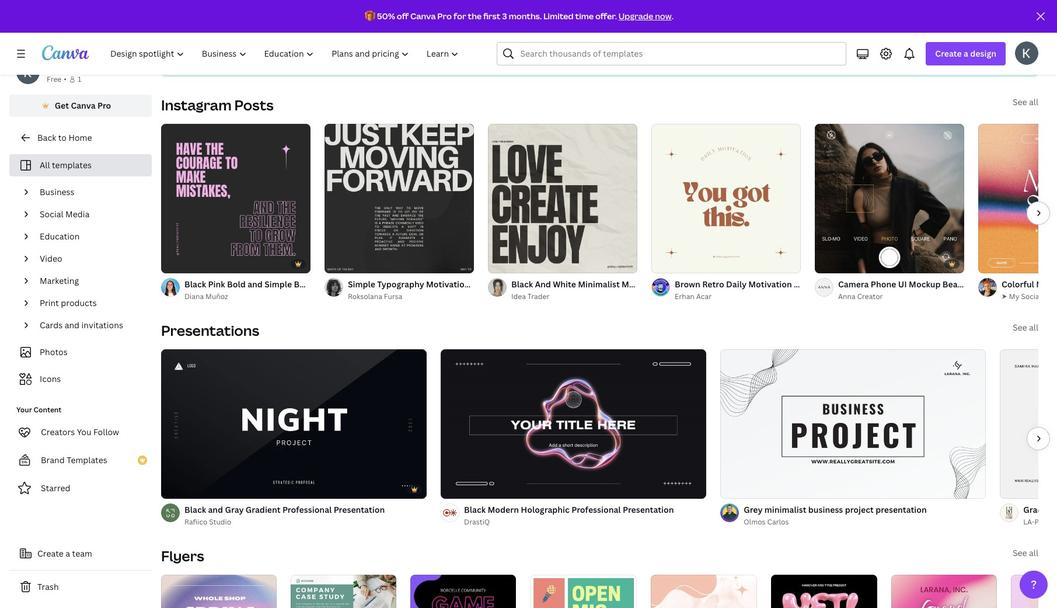 Task type: vqa. For each thing, say whether or not it's contained in the screenshot.


Task type: locate. For each thing, give the bounding box(es) containing it.
motivational up the roksolana fursa link at the top of page
[[426, 279, 477, 290]]

months.
[[509, 11, 542, 22]]

2 see all from the top
[[1013, 322, 1039, 333]]

1 horizontal spatial and
[[208, 504, 223, 515]]

2 horizontal spatial and
[[248, 279, 263, 290]]

🎁
[[365, 11, 376, 22]]

0 horizontal spatial pro
[[98, 100, 111, 111]]

1 vertical spatial grey
[[744, 504, 763, 515]]

and inside beige and gold simple personal business card link
[[774, 39, 790, 50]]

black pink bold and simple business quote instagram post image
[[161, 124, 311, 273]]

1 vertical spatial a
[[66, 548, 70, 559]]

and inside black and gray gradient professional presentation rafiico studio
[[208, 504, 223, 515]]

monogram inside grey black modern elegant name initials monogram business card noelle
[[362, 39, 405, 50]]

1 vertical spatial see all link
[[1013, 322, 1039, 333]]

1 horizontal spatial personal
[[842, 39, 877, 50]]

colorful noise gradient motivational quote instagram post image
[[979, 124, 1058, 273]]

free •
[[47, 74, 67, 84]]

instagram left 'camera'
[[794, 279, 834, 290]]

3 all from the top
[[1030, 547, 1039, 558]]

black inside black modern holographic professional presentation drastiq
[[464, 504, 486, 515]]

1 vertical spatial all
[[1030, 322, 1039, 333]]

business inside grey black modern elegant name initials monogram business card noelle
[[407, 39, 442, 50]]

see all down the ➤ my social desi link
[[1013, 322, 1039, 333]]

modern up drastiq
[[488, 504, 519, 515]]

beige and gold simple personal business card link
[[750, 39, 981, 51]]

card down for
[[444, 39, 463, 50]]

1 vertical spatial pro
[[98, 100, 111, 111]]

pink aesthetic daily motivation flyer image
[[651, 575, 758, 608]]

all down elversa link
[[1030, 96, 1039, 107]]

1 horizontal spatial professional
[[572, 504, 621, 515]]

and up studio
[[208, 504, 223, 515]]

1 horizontal spatial grey
[[744, 504, 763, 515]]

and for black and gray gradient professional presentation rafiico studio
[[208, 504, 223, 515]]

card inside cream black minimalist modern monogram letter initial business card stephanie godbout design
[[736, 39, 755, 50]]

stephanie
[[474, 52, 508, 62]]

motivational
[[426, 279, 477, 290], [622, 279, 673, 290]]

0 horizontal spatial motivational
[[426, 279, 477, 290]]

canva
[[411, 11, 436, 22], [71, 100, 96, 111]]

1 horizontal spatial minimalist
[[578, 279, 620, 290]]

brown retro daily motivation instagram post erhan acar
[[675, 279, 854, 301]]

icons
[[40, 373, 61, 384]]

all for presentations
[[1030, 322, 1039, 333]]

camera phone ui mockup beauty model instagram post image
[[815, 124, 965, 273]]

0 vertical spatial a
[[964, 48, 969, 59]]

instagram up idea
[[506, 279, 545, 290]]

your content
[[16, 405, 62, 415]]

gradient
[[246, 504, 281, 515], [1024, 504, 1058, 515]]

2 vertical spatial see all
[[1013, 547, 1039, 558]]

1 gradient from the left
[[246, 504, 281, 515]]

canva right off
[[411, 11, 436, 22]]

a left design
[[964, 48, 969, 59]]

None search field
[[497, 42, 847, 65]]

create left design
[[936, 48, 962, 59]]

0 vertical spatial all
[[1030, 96, 1039, 107]]

2 see all link from the top
[[1013, 322, 1039, 333]]

see all link down la-
[[1013, 547, 1039, 558]]

simple inside simple typography motivational quote instagram post roksolana fursa
[[348, 279, 376, 290]]

instagram up roksolana
[[358, 279, 398, 290]]

and inside black and white minimalist motivational quote instagram post idea trader
[[535, 279, 551, 290]]

black for black and 
[[1018, 39, 1040, 50]]

2 monogram from the left
[[603, 39, 646, 50]]

minimalist up design
[[526, 39, 568, 50]]

creators you follow link
[[9, 421, 152, 444]]

black and gray gradient professional presentation rafiico studio
[[185, 504, 385, 527]]

flyers
[[161, 546, 204, 565]]

1 horizontal spatial simple
[[348, 279, 376, 290]]

black inside black and white minimalist motivational quote instagram post idea trader
[[512, 279, 533, 290]]

0 horizontal spatial monogram
[[362, 39, 405, 50]]

0 vertical spatial grey
[[199, 39, 217, 50]]

post up trader
[[547, 279, 565, 290]]

see down my at the top of page
[[1013, 322, 1028, 333]]

1 vertical spatial personal
[[47, 61, 81, 72]]

get
[[55, 100, 69, 111]]

2 motivational from the left
[[622, 279, 673, 290]]

professional up drastiq link
[[572, 504, 621, 515]]

icons link
[[16, 368, 145, 390]]

black inside black and gray gradient professional presentation rafiico studio
[[185, 504, 206, 515]]

5 post from the left
[[1042, 279, 1058, 290]]

instagram inside simple typography motivational quote instagram post roksolana fursa
[[506, 279, 545, 290]]

1 all from the top
[[1030, 96, 1039, 107]]

1 see all link from the top
[[1013, 96, 1039, 107]]

post up the roksolana fursa link at the top of page
[[400, 279, 417, 290]]

0 vertical spatial see all link
[[1013, 96, 1039, 107]]

0 vertical spatial canva
[[411, 11, 436, 22]]

1 vertical spatial social
[[1022, 291, 1042, 301]]

1 card from the left
[[444, 39, 463, 50]]

create a design button
[[927, 42, 1006, 65]]

modern inside grey black modern elegant name initials monogram business card noelle
[[243, 39, 274, 50]]

1 horizontal spatial and
[[774, 39, 790, 50]]

grey black modern elegant name initials monogram business card image
[[175, 0, 437, 34]]

black up rafiico on the bottom of page
[[185, 504, 206, 515]]

black modern holographic professional presentation link
[[464, 503, 707, 516]]

0 horizontal spatial presentation
[[334, 504, 385, 515]]

post up desi
[[1042, 279, 1058, 290]]

blue green red music icons open mic night flyer image
[[530, 575, 637, 608]]

bold
[[227, 279, 246, 290]]

1 horizontal spatial gradient
[[1024, 504, 1058, 515]]

1 quote from the left
[[331, 279, 356, 290]]

black and link
[[1018, 39, 1058, 51]]

back to home link
[[9, 126, 152, 150]]

initials
[[333, 39, 360, 50]]

3 quote from the left
[[675, 279, 699, 290]]

a for team
[[66, 548, 70, 559]]

content
[[34, 405, 62, 415]]

and up trader
[[535, 279, 551, 290]]

instagram
[[161, 95, 232, 114], [358, 279, 398, 290], [506, 279, 545, 290], [701, 279, 741, 290], [794, 279, 834, 290], [1000, 279, 1040, 290]]

2 vertical spatial all
[[1030, 547, 1039, 558]]

1 post from the left
[[400, 279, 417, 290]]

0 horizontal spatial gradient
[[246, 504, 281, 515]]

0 horizontal spatial create
[[37, 548, 64, 559]]

a inside button
[[66, 548, 70, 559]]

0 horizontal spatial grey
[[199, 39, 217, 50]]

cream black minimalist modern monogram letter initial business card link
[[474, 39, 755, 51]]

3 see all link from the top
[[1013, 547, 1039, 558]]

1 horizontal spatial card
[[736, 39, 755, 50]]

presentation inside black and gray gradient professional presentation rafiico studio
[[334, 504, 385, 515]]

card left create a design
[[916, 39, 935, 50]]

education
[[40, 231, 80, 242]]

and inside "black and  elversa"
[[1042, 39, 1058, 50]]

0 horizontal spatial a
[[66, 548, 70, 559]]

grey black modern elegant name initials monogram business card noelle
[[199, 39, 463, 62]]

erhan acar link
[[675, 291, 801, 303]]

instagram inside brown retro daily motivation instagram post erhan acar
[[794, 279, 834, 290]]

business
[[407, 39, 442, 50], [699, 39, 734, 50], [879, 39, 914, 50], [40, 186, 75, 197], [294, 279, 329, 290]]

1 see from the top
[[1013, 96, 1028, 107]]

modern left elegant
[[243, 39, 274, 50]]

create inside dropdown button
[[936, 48, 962, 59]]

1 horizontal spatial social
[[1022, 291, 1042, 301]]

desi
[[1044, 291, 1058, 301]]

grey inside grey black modern elegant name initials monogram business card noelle
[[199, 39, 217, 50]]

modern inside black modern holographic professional presentation drastiq
[[488, 504, 519, 515]]

0 vertical spatial minimalist
[[526, 39, 568, 50]]

see down elversa
[[1013, 96, 1028, 107]]

a left team
[[66, 548, 70, 559]]

instagram inside camera phone ui mockup beauty model instagram post anna creator
[[1000, 279, 1040, 290]]

0 horizontal spatial minimalist
[[526, 39, 568, 50]]

pink and purple colorful gradient modern spring sale flyer image
[[161, 575, 277, 608]]

see all down elversa
[[1013, 96, 1039, 107]]

social inside colorful noise ➤ my social desi
[[1022, 291, 1042, 301]]

elegant
[[276, 39, 306, 50]]

all templates
[[40, 159, 92, 171]]

1 vertical spatial and
[[65, 319, 80, 331]]

your
[[16, 405, 32, 415]]

presentation
[[334, 504, 385, 515], [623, 504, 674, 515]]

cream black minimalist modern monogram letter initial business card stephanie godbout design
[[474, 39, 755, 62]]

green minimalist company case study flyer portrait image
[[291, 575, 397, 608]]

photos
[[40, 346, 68, 357]]

see all down la-
[[1013, 547, 1039, 558]]

2 vertical spatial see
[[1013, 547, 1028, 558]]

1 horizontal spatial modern
[[488, 504, 519, 515]]

simple typography motivational quote instagram post image
[[325, 124, 474, 273]]

canva inside button
[[71, 100, 96, 111]]

post inside 'black pink bold and simple business quote instagram post diana muñoz'
[[400, 279, 417, 290]]

all down the ➤ my social desi link
[[1030, 322, 1039, 333]]

quote inside 'black pink bold and simple business quote instagram post diana muñoz'
[[331, 279, 356, 290]]

2 post from the left
[[547, 279, 565, 290]]

personal down beige and gold simple personal business card image
[[842, 39, 877, 50]]

1 vertical spatial create
[[37, 548, 64, 559]]

1 horizontal spatial quote
[[479, 279, 504, 290]]

simple right gold
[[813, 39, 840, 50]]

daily
[[727, 279, 747, 290]]

modern
[[243, 39, 274, 50], [570, 39, 601, 50], [488, 504, 519, 515]]

3 post from the left
[[743, 279, 761, 290]]

2 horizontal spatial and
[[1042, 39, 1058, 50]]

camera phone ui mockup beauty model instagram post link
[[839, 278, 1058, 291]]

1 horizontal spatial monogram
[[603, 39, 646, 50]]

.
[[672, 11, 674, 22]]

2 presentation from the left
[[623, 504, 674, 515]]

1 horizontal spatial create
[[936, 48, 962, 59]]

1 motivational from the left
[[426, 279, 477, 290]]

black inside 'black pink bold and simple business quote instagram post diana muñoz'
[[185, 279, 206, 290]]

3 see all from the top
[[1013, 547, 1039, 558]]

white
[[553, 279, 576, 290]]

studio
[[209, 517, 231, 527]]

1 vertical spatial see
[[1013, 322, 1028, 333]]

0 vertical spatial pro
[[438, 11, 452, 22]]

pink modern we are closed flyer image
[[1011, 575, 1058, 608]]

simple
[[813, 39, 840, 50], [265, 279, 292, 290], [348, 279, 376, 290]]

black up idea
[[512, 279, 533, 290]]

black inside grey black modern elegant name initials monogram business card noelle
[[219, 39, 241, 50]]

simple up diana muñoz link
[[265, 279, 292, 290]]

fursa
[[384, 291, 403, 301]]

0 horizontal spatial and
[[535, 279, 551, 290]]

social down colorful noise link
[[1022, 291, 1042, 301]]

see all link down elversa
[[1013, 96, 1039, 107]]

black up elversa
[[1018, 39, 1040, 50]]

roksolana
[[348, 291, 383, 301]]

2 horizontal spatial modern
[[570, 39, 601, 50]]

creator
[[858, 291, 883, 301]]

minimalist up idea trader link
[[578, 279, 620, 290]]

2 vertical spatial see all link
[[1013, 547, 1039, 558]]

gradient right 'gray'
[[246, 504, 281, 515]]

black and white minimalist motivational quote instagram post image
[[488, 124, 638, 273]]

3 see from the top
[[1013, 547, 1028, 558]]

card left gold
[[736, 39, 755, 50]]

monogram down 50%
[[362, 39, 405, 50]]

1 vertical spatial minimalist
[[578, 279, 620, 290]]

design
[[542, 52, 565, 62]]

black for black pink bold and simple business quote instagram post
[[185, 279, 206, 290]]

2 quote from the left
[[479, 279, 504, 290]]

1 professional from the left
[[283, 504, 332, 515]]

minimalist inside cream black minimalist modern monogram letter initial business card stephanie godbout design
[[526, 39, 568, 50]]

camera phone ui mockup beauty model instagram post anna creator
[[839, 279, 1058, 301]]

get canva pro
[[55, 100, 111, 111]]

0 vertical spatial see all
[[1013, 96, 1039, 107]]

card for cream black minimalist modern monogram letter initial business card
[[736, 39, 755, 50]]

business inside 'black pink bold and simple business quote instagram post diana muñoz'
[[294, 279, 329, 290]]

a inside dropdown button
[[964, 48, 969, 59]]

and left gold
[[774, 39, 790, 50]]

grey minimalist business project presentation olmos carlos
[[744, 504, 927, 527]]

post up erhan acar link on the top right
[[743, 279, 761, 290]]

professional up rafiico studio link
[[283, 504, 332, 515]]

brown retro daily motivation instagram post image
[[652, 124, 801, 273]]

black up drastiq
[[464, 504, 486, 515]]

and right cards
[[65, 319, 80, 331]]

1 horizontal spatial motivational
[[622, 279, 673, 290]]

monogram down upgrade
[[603, 39, 646, 50]]

la-porto c link
[[1024, 516, 1058, 528]]

and up elversa link
[[1042, 39, 1058, 50]]

project
[[846, 504, 874, 515]]

black up diana
[[185, 279, 206, 290]]

0 vertical spatial personal
[[842, 39, 877, 50]]

idea
[[512, 291, 526, 301]]

2 all from the top
[[1030, 322, 1039, 333]]

0 horizontal spatial quote
[[331, 279, 356, 290]]

ui
[[899, 279, 908, 290]]

black pink 3d music concert event flyer image
[[772, 575, 878, 608]]

grey up olmos on the right of the page
[[744, 504, 763, 515]]

black pink bold and simple business quote instagram post link
[[185, 278, 417, 291]]

1 horizontal spatial presentation
[[623, 504, 674, 515]]

1
[[78, 74, 81, 84]]

monogram
[[362, 39, 405, 50], [603, 39, 646, 50]]

2 horizontal spatial card
[[916, 39, 935, 50]]

0 vertical spatial social
[[40, 209, 63, 220]]

0 vertical spatial create
[[936, 48, 962, 59]]

grey inside the grey minimalist business project presentation olmos carlos
[[744, 504, 763, 515]]

gradient up the la-porto c link
[[1024, 504, 1058, 515]]

2 horizontal spatial quote
[[675, 279, 699, 290]]

0 horizontal spatial simple
[[265, 279, 292, 290]]

create a design
[[936, 48, 997, 59]]

1 presentation from the left
[[334, 504, 385, 515]]

motivational left brown
[[622, 279, 673, 290]]

see down la-
[[1013, 547, 1028, 558]]

1 horizontal spatial pro
[[438, 11, 452, 22]]

pro up back to home link
[[98, 100, 111, 111]]

0 horizontal spatial card
[[444, 39, 463, 50]]

2 vertical spatial and
[[208, 504, 223, 515]]

rafiico studio link
[[185, 516, 427, 528]]

0 horizontal spatial canva
[[71, 100, 96, 111]]

black up the noelle
[[219, 39, 241, 50]]

presentations
[[161, 321, 259, 340]]

instagram up acar
[[701, 279, 741, 290]]

see for flyers
[[1013, 547, 1028, 558]]

0 horizontal spatial modern
[[243, 39, 274, 50]]

black inside "black and  elversa"
[[1018, 39, 1040, 50]]

1 see all from the top
[[1013, 96, 1039, 107]]

instagram up my at the top of page
[[1000, 279, 1040, 290]]

grey black modern elegant name initials monogram business card link
[[199, 39, 463, 51]]

post up anna
[[836, 279, 854, 290]]

create left team
[[37, 548, 64, 559]]

motivational inside black and white minimalist motivational quote instagram post idea trader
[[622, 279, 673, 290]]

grey up the noelle
[[199, 39, 217, 50]]

black up the godbout
[[502, 39, 524, 50]]

modern down the 'cream black minimalist modern monogram letter initial business card' image
[[570, 39, 601, 50]]

create inside button
[[37, 548, 64, 559]]

1 monogram from the left
[[362, 39, 405, 50]]

starred link
[[9, 477, 152, 500]]

0 horizontal spatial professional
[[283, 504, 332, 515]]

and up diana muñoz link
[[248, 279, 263, 290]]

beige and gold simple personal business card
[[750, 39, 935, 50]]

2 card from the left
[[736, 39, 755, 50]]

all down la-
[[1030, 547, 1039, 558]]

1 vertical spatial see all
[[1013, 322, 1039, 333]]

4 post from the left
[[836, 279, 854, 290]]

roksolana fursa link
[[348, 291, 474, 303]]

simple up roksolana
[[348, 279, 376, 290]]

see all link down the ➤ my social desi link
[[1013, 322, 1039, 333]]

templates
[[52, 159, 92, 171]]

0 vertical spatial see
[[1013, 96, 1028, 107]]

team
[[72, 548, 92, 559]]

pro left for
[[438, 11, 452, 22]]

2 professional from the left
[[572, 504, 621, 515]]

1 vertical spatial canva
[[71, 100, 96, 111]]

upgrade now button
[[619, 11, 672, 22]]

godbout
[[510, 52, 540, 62]]

personal up •
[[47, 61, 81, 72]]

create
[[936, 48, 962, 59], [37, 548, 64, 559]]

trash link
[[9, 575, 152, 599]]

business
[[809, 504, 844, 515]]

social up the "education"
[[40, 209, 63, 220]]

1 horizontal spatial a
[[964, 48, 969, 59]]

2 gradient from the left
[[1024, 504, 1058, 515]]

0 vertical spatial and
[[248, 279, 263, 290]]

all for flyers
[[1030, 547, 1039, 558]]

card inside grey black modern elegant name initials monogram business card noelle
[[444, 39, 463, 50]]

2 see from the top
[[1013, 322, 1028, 333]]

see all link for instagram posts
[[1013, 96, 1039, 107]]

and for elversa
[[1042, 39, 1058, 50]]

0 horizontal spatial and
[[65, 319, 80, 331]]

•
[[64, 74, 67, 84]]

canva right get at the top left of page
[[71, 100, 96, 111]]

posts
[[235, 95, 274, 114]]

0 horizontal spatial social
[[40, 209, 63, 220]]



Task type: describe. For each thing, give the bounding box(es) containing it.
3
[[503, 11, 507, 22]]

back to home
[[37, 132, 92, 143]]

minimalist inside black and white minimalist motivational quote instagram post idea trader
[[578, 279, 620, 290]]

retro
[[703, 279, 725, 290]]

black for black and white minimalist motivational quote instagram post
[[512, 279, 533, 290]]

2 horizontal spatial simple
[[813, 39, 840, 50]]

see all link for flyers
[[1013, 547, 1039, 558]]

noelle link
[[199, 51, 437, 63]]

see all for presentations
[[1013, 322, 1039, 333]]

see all for flyers
[[1013, 547, 1039, 558]]

minimalist
[[765, 504, 807, 515]]

post inside black and white minimalist motivational quote instagram post idea trader
[[743, 279, 761, 290]]

black and gray gradient professional presentation link
[[185, 503, 427, 516]]

0 horizontal spatial personal
[[47, 61, 81, 72]]

business link
[[35, 181, 145, 203]]

off
[[397, 11, 409, 22]]

photos link
[[16, 341, 145, 363]]

acar
[[697, 291, 712, 301]]

drastiq
[[464, 517, 490, 527]]

quote inside simple typography motivational quote instagram post roksolana fursa
[[479, 279, 504, 290]]

phone
[[871, 279, 897, 290]]

cream
[[474, 39, 500, 50]]

olmos
[[744, 517, 766, 527]]

model
[[973, 279, 999, 290]]

la-
[[1024, 517, 1035, 527]]

initial
[[674, 39, 697, 50]]

colorful noise ➤ my social desi
[[1002, 279, 1058, 301]]

anna
[[839, 291, 856, 301]]

1 horizontal spatial canva
[[411, 11, 436, 22]]

black inside cream black minimalist modern monogram letter initial business card stephanie godbout design
[[502, 39, 524, 50]]

pink white colorful bold neon grand opening flyer image
[[892, 575, 997, 608]]

templates
[[67, 454, 107, 466]]

motivational inside simple typography motivational quote instagram post roksolana fursa
[[426, 279, 477, 290]]

mockup
[[909, 279, 941, 290]]

time
[[576, 11, 594, 22]]

and for cards and invitations
[[65, 319, 80, 331]]

beauty
[[943, 279, 971, 290]]

typography
[[377, 279, 424, 290]]

home
[[69, 132, 92, 143]]

rafiico
[[185, 517, 208, 527]]

colorful
[[1002, 279, 1035, 290]]

instagram inside black and white minimalist motivational quote instagram post idea trader
[[701, 279, 741, 290]]

black and white simple personal business card image
[[995, 0, 1058, 34]]

professional inside black and gray gradient professional presentation rafiico studio
[[283, 504, 332, 515]]

3 card from the left
[[916, 39, 935, 50]]

Search search field
[[521, 43, 840, 65]]

brand templates link
[[9, 449, 152, 472]]

grey minimalist business project presentation image
[[721, 349, 987, 499]]

diana muñoz link
[[185, 291, 311, 303]]

see all for instagram posts
[[1013, 96, 1039, 107]]

and inside 'black pink bold and simple business quote instagram post diana muñoz'
[[248, 279, 263, 290]]

gradient minimal portfolio proposal presentation image
[[1001, 349, 1058, 499]]

olmos carlos link
[[744, 516, 987, 528]]

black for black modern holographic professional presentation
[[464, 504, 486, 515]]

game night flyer image
[[411, 575, 516, 608]]

instagram down the noelle
[[161, 95, 232, 114]]

video
[[40, 253, 62, 264]]

quote inside black and white minimalist motivational quote instagram post idea trader
[[675, 279, 699, 290]]

➤
[[1002, 291, 1008, 301]]

creators you follow
[[41, 426, 119, 437]]

get canva pro button
[[9, 95, 152, 117]]

grey for grey black modern elegant name initials monogram business card
[[199, 39, 217, 50]]

a for design
[[964, 48, 969, 59]]

black and  elversa
[[1018, 39, 1058, 62]]

back
[[37, 132, 56, 143]]

black and gray gradient professional presentation image
[[161, 349, 427, 499]]

pro inside button
[[98, 100, 111, 111]]

instagram inside 'black pink bold and simple business quote instagram post diana muñoz'
[[358, 279, 398, 290]]

card for grey black modern elegant name initials monogram business card
[[444, 39, 463, 50]]

presentation
[[876, 504, 927, 515]]

now
[[655, 11, 672, 22]]

post inside brown retro daily motivation instagram post erhan acar
[[836, 279, 854, 290]]

beige and gold simple personal business card image
[[727, 0, 981, 34]]

grey for grey minimalist business project presentation
[[744, 504, 763, 515]]

motivation
[[749, 279, 792, 290]]

free
[[47, 74, 61, 84]]

erhan
[[675, 291, 695, 301]]

all for instagram posts
[[1030, 96, 1039, 107]]

media
[[65, 209, 90, 220]]

marketing
[[40, 275, 79, 286]]

cards and invitations link
[[35, 314, 145, 336]]

camera
[[839, 279, 869, 290]]

and for gold
[[774, 39, 790, 50]]

noelle
[[199, 52, 220, 62]]

porto
[[1035, 517, 1054, 527]]

kendall parks image
[[1016, 41, 1039, 65]]

gradient inside black and gray gradient professional presentation rafiico studio
[[246, 504, 281, 515]]

professional inside black modern holographic professional presentation drastiq
[[572, 504, 621, 515]]

and for white
[[535, 279, 551, 290]]

black modern holographic professional presentation drastiq
[[464, 504, 674, 527]]

simple inside 'black pink bold and simple business quote instagram post diana muñoz'
[[265, 279, 292, 290]]

business inside cream black minimalist modern monogram letter initial business card stephanie godbout design
[[699, 39, 734, 50]]

all
[[40, 159, 50, 171]]

pink
[[208, 279, 225, 290]]

➤ my social desi link
[[1002, 291, 1058, 303]]

see for presentations
[[1013, 322, 1028, 333]]

holographic
[[521, 504, 570, 515]]

modern inside cream black minimalist modern monogram letter initial business card stephanie godbout design
[[570, 39, 601, 50]]

see for instagram posts
[[1013, 96, 1028, 107]]

gold
[[792, 39, 811, 50]]

products
[[61, 297, 97, 308]]

elversa
[[1018, 52, 1042, 62]]

starred
[[41, 482, 70, 494]]

carlos
[[768, 517, 789, 527]]

create for create a design
[[936, 48, 962, 59]]

invitations
[[82, 319, 123, 331]]

cream black minimalist modern monogram letter initial business card image
[[451, 0, 713, 34]]

beige
[[750, 39, 772, 50]]

colorful noise link
[[1002, 278, 1058, 291]]

black and white minimalist motivational quote instagram post link
[[512, 278, 761, 291]]

top level navigation element
[[103, 42, 469, 65]]

trader
[[528, 291, 550, 301]]

print products link
[[35, 292, 145, 314]]

post inside camera phone ui mockup beauty model instagram post anna creator
[[1042, 279, 1058, 290]]

post inside simple typography motivational quote instagram post roksolana fursa
[[547, 279, 565, 290]]

create for create a team
[[37, 548, 64, 559]]

see all link for presentations
[[1013, 322, 1039, 333]]

black for black and gray gradient professional presentation
[[185, 504, 206, 515]]

name
[[308, 39, 331, 50]]

brand
[[41, 454, 65, 466]]

cards
[[40, 319, 63, 331]]

black and white minimalist motivational quote instagram post idea trader
[[512, 279, 761, 301]]

presentation inside black modern holographic professional presentation drastiq
[[623, 504, 674, 515]]

my
[[1010, 291, 1020, 301]]

create a team button
[[9, 542, 152, 565]]

brown retro daily motivation instagram post link
[[675, 278, 854, 291]]

print products
[[40, 297, 97, 308]]

social media
[[40, 209, 90, 220]]

letter
[[648, 39, 672, 50]]

trash
[[37, 581, 59, 592]]

monogram inside cream black minimalist modern monogram letter initial business card stephanie godbout design
[[603, 39, 646, 50]]



